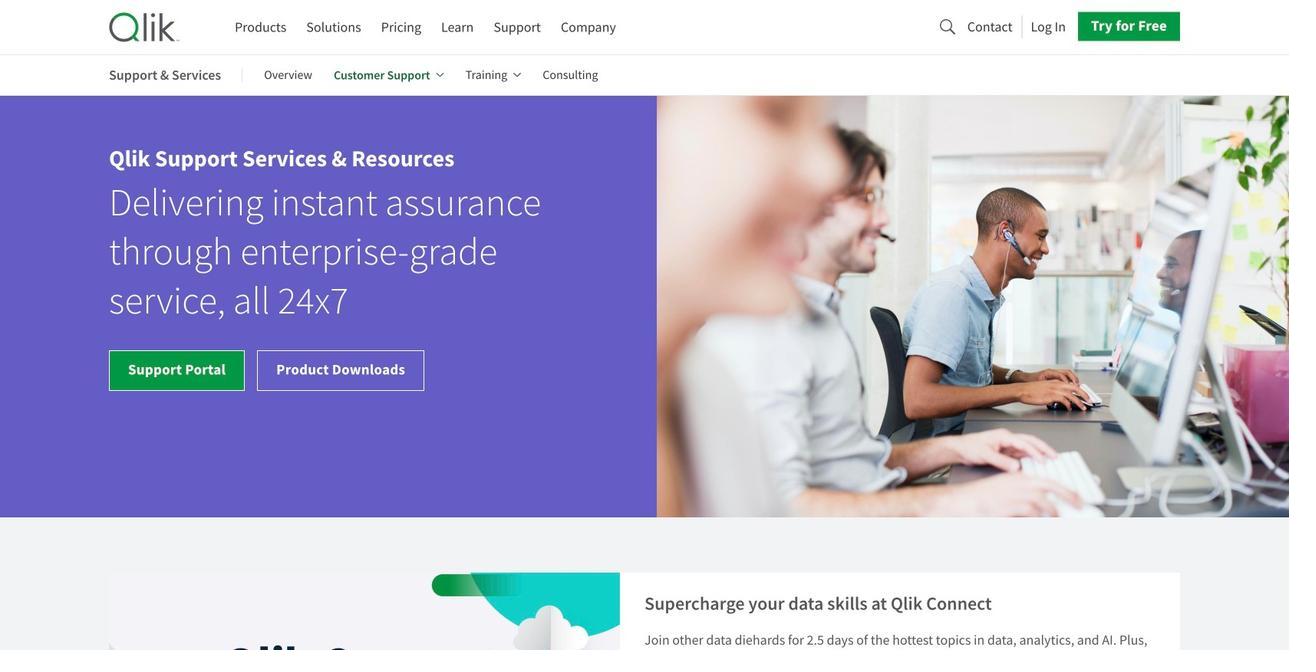 Task type: locate. For each thing, give the bounding box(es) containing it.
qlik main element
[[235, 12, 1180, 41]]

0 vertical spatial menu bar
[[235, 13, 616, 41]]

menu bar inside qlik main element
[[235, 13, 616, 41]]

1 vertical spatial menu bar
[[109, 57, 620, 94]]

menu bar
[[235, 13, 616, 41], [109, 57, 620, 94]]



Task type: vqa. For each thing, say whether or not it's contained in the screenshot.
menu bar in the 'Qlik Main' element
yes



Task type: describe. For each thing, give the bounding box(es) containing it.
go to the home page. image
[[109, 12, 207, 42]]



